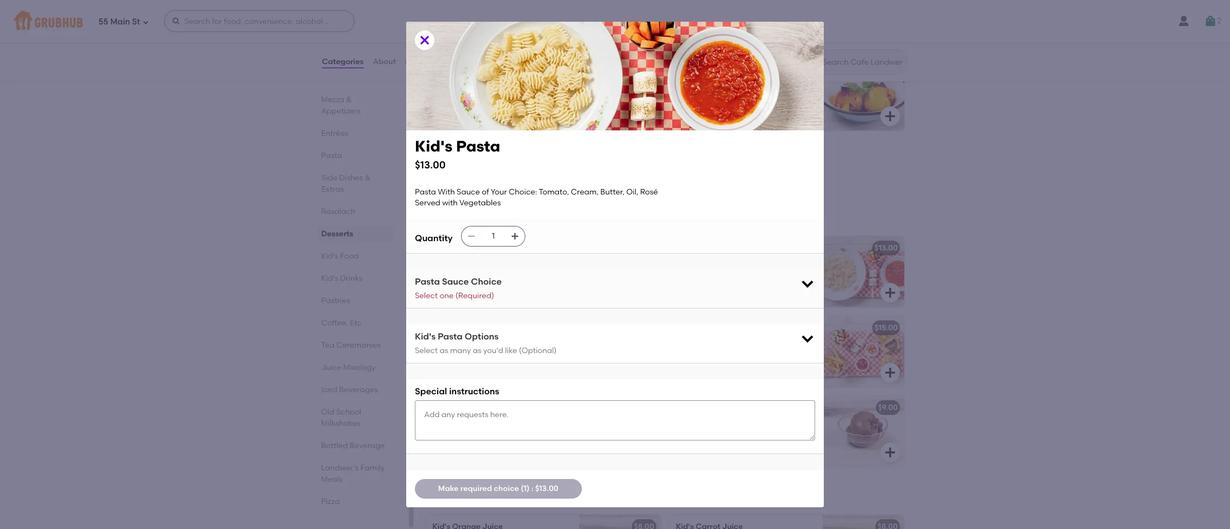 Task type: vqa. For each thing, say whether or not it's contained in the screenshot.
Rosé
yes



Task type: locate. For each thing, give the bounding box(es) containing it.
with inside the two mini hamburgers in sesame buns with french fries, ketchup and freshly cut vegetables
[[696, 350, 711, 359]]

1 vertical spatial kid's food
[[321, 252, 359, 261]]

fries, down the hamburgers
[[739, 350, 756, 359]]

kid's
[[415, 137, 453, 155], [424, 211, 452, 225], [432, 244, 450, 253], [676, 244, 694, 253], [321, 252, 339, 261], [321, 274, 339, 283], [432, 324, 450, 333], [415, 332, 436, 342], [432, 404, 450, 413], [424, 490, 452, 504]]

with inside 4 pieces of waffle with chocolate + vanilla ice cream, chocolate syrup, whipped cream, strawberry
[[499, 82, 515, 92]]

waffle inside 4 pieces of waffle with chocolate + vanilla ice cream, chocolate syrup, whipped cream, strawberry
[[473, 82, 497, 92]]

iced beverages tab
[[321, 385, 389, 396]]

old
[[321, 408, 335, 417]]

2 landwer's from the top
[[321, 464, 359, 473]]

& up choice
[[488, 259, 493, 268]]

food up kid's drinks tab on the bottom left of the page
[[340, 252, 359, 261]]

$9.00
[[878, 67, 898, 76], [878, 404, 898, 413]]

sorbet
[[704, 82, 727, 92]]

categories button
[[321, 42, 364, 82]]

1 as from the left
[[440, 346, 448, 356]]

dishes
[[339, 173, 363, 183]]

2 vertical spatial with
[[432, 339, 449, 348]]

$13.00
[[415, 159, 446, 171], [631, 244, 654, 253], [875, 244, 898, 253], [535, 485, 559, 494]]

ceremonies
[[337, 341, 381, 350]]

(v)
[[737, 67, 748, 76]]

vegetables inside tomato sauce & mozzarella with freshly cut vegetables
[[472, 270, 513, 279]]

0 horizontal spatial kid's drinks
[[321, 274, 363, 283]]

1 vertical spatial cream,
[[708, 270, 736, 279]]

kid's drinks inside kid's drinks tab
[[321, 274, 363, 283]]

freshly for tomato
[[432, 270, 456, 279]]

rosalach
[[321, 207, 356, 216]]

vegetables
[[459, 199, 501, 208], [721, 281, 762, 290]]

fries,
[[478, 339, 496, 348], [739, 350, 756, 359]]

ketchup,
[[498, 339, 529, 348]]

1 horizontal spatial desserts
[[424, 34, 473, 48]]

food up input item quantity number field
[[455, 211, 484, 225]]

select left many
[[415, 346, 438, 356]]

vegetables inside the two mini hamburgers in sesame buns with french fries, ketchup and freshly cut vegetables
[[716, 361, 756, 370]]

0 vertical spatial served
[[415, 199, 440, 208]]

1 vertical spatial freshly
[[432, 350, 456, 359]]

0 horizontal spatial kid's food
[[321, 252, 359, 261]]

freshly down buns
[[676, 361, 700, 370]]

1 vertical spatial food
[[340, 252, 359, 261]]

landwer's up hummus
[[321, 61, 359, 71]]

pizza up tomato
[[452, 244, 472, 253]]

kid's food up quantity
[[424, 211, 484, 225]]

0 vertical spatial mango
[[676, 67, 702, 76]]

0 horizontal spatial drinks
[[340, 274, 363, 283]]

freshly for with
[[432, 350, 456, 359]]

coffee,
[[321, 319, 348, 328]]

freshly inside the two mini hamburgers in sesame buns with french fries, ketchup and freshly cut vegetables
[[676, 361, 700, 370]]

2 vertical spatial freshly
[[676, 361, 700, 370]]

mango
[[676, 67, 702, 76], [676, 82, 702, 92]]

& inside tomato sauce & mozzarella with freshly cut vegetables
[[488, 259, 493, 268]]

1 horizontal spatial kid's food
[[424, 211, 484, 225]]

quantity
[[415, 233, 453, 244]]

2 select from the top
[[415, 346, 438, 356]]

0 horizontal spatial food
[[340, 252, 359, 261]]

pasta with sauce of your choice: tomato, cream, butter, oil, rosé served with vegetables down scoop) at the top
[[415, 188, 660, 208]]

2 horizontal spatial &
[[488, 259, 493, 268]]

side dishes & extras tab
[[321, 172, 389, 195]]

of inside 4 pieces of waffle with chocolate + vanilla ice cream, chocolate syrup, whipped cream, strawberry
[[464, 82, 472, 92]]

landwer's up meals
[[321, 464, 359, 473]]

with
[[499, 82, 515, 92], [729, 82, 745, 92], [442, 199, 458, 208], [537, 259, 552, 268], [703, 281, 719, 290], [696, 350, 711, 359], [542, 419, 557, 428]]

about button
[[372, 42, 397, 82]]

+
[[557, 82, 562, 92]]

syrup,
[[539, 93, 561, 103]]

0 vertical spatial with
[[438, 188, 455, 197]]

dessert waffle
[[432, 67, 487, 76]]

kid's inside kid's pasta $13.00
[[415, 137, 453, 155]]

with inside mango sorbet with an array of berries
[[729, 82, 745, 92]]

main navigation navigation
[[0, 0, 1230, 42]]

0 vertical spatial pasta with sauce of your choice: tomato, cream, butter, oil, rosé served with vegetables
[[415, 188, 660, 208]]

0 vertical spatial drinks
[[340, 274, 363, 283]]

drinks
[[340, 274, 363, 283], [455, 490, 491, 504]]

rosé
[[640, 188, 658, 197], [777, 270, 795, 279]]

one
[[440, 291, 454, 301]]

rosalach tab
[[321, 206, 389, 218]]

halloumi
[[452, 404, 486, 413]]

with left an
[[729, 82, 745, 92]]

& inside side dishes & extras
[[365, 173, 371, 183]]

tea ceremonies tab
[[321, 340, 389, 351]]

1 vertical spatial &
[[365, 173, 371, 183]]

desserts down rosalach
[[321, 230, 353, 239]]

drinks left the choice
[[455, 490, 491, 504]]

served up quantity
[[415, 199, 440, 208]]

1 vertical spatial $9.00
[[878, 404, 898, 413]]

milkshakes
[[321, 419, 361, 429]]

1 horizontal spatial choice:
[[770, 259, 798, 268]]

1 horizontal spatial served
[[515, 419, 540, 428]]

kid's pasta $13.00
[[415, 137, 500, 171]]

vegetables inside with french fries, ketchup,  and freshly cut vegetables
[[472, 350, 513, 359]]

pizza down meals
[[321, 498, 340, 507]]

categories
[[322, 57, 364, 66]]

beverage
[[350, 442, 385, 451]]

kid's drinks tab
[[321, 273, 389, 284]]

cut inside with french fries, ketchup,  and freshly cut vegetables
[[458, 350, 470, 359]]

1 vertical spatial your
[[752, 259, 768, 268]]

1 vertical spatial cream,
[[466, 104, 493, 114]]

1 vertical spatial pasta with sauce of your choice: tomato, cream, butter, oil, rosé served with vegetables
[[676, 259, 798, 290]]

1 vertical spatial mango
[[676, 82, 702, 92]]

ice cream (2 scoops) image
[[823, 396, 904, 467]]

and down sesame
[[790, 350, 804, 359]]

served inside the fried halloumi cheese served with a side of vegetables
[[515, 419, 540, 428]]

food inside tab
[[340, 252, 359, 261]]

kid's food up kid's drinks tab on the bottom left of the page
[[321, 252, 359, 261]]

0 horizontal spatial choice:
[[509, 188, 537, 197]]

tomato,
[[539, 188, 569, 197], [676, 270, 706, 279]]

landwer's inside landwer's family meals
[[321, 464, 359, 473]]

0 vertical spatial select
[[415, 291, 438, 301]]

0 vertical spatial freshly
[[432, 270, 456, 279]]

&
[[346, 95, 352, 104], [365, 173, 371, 183], [488, 259, 493, 268]]

freshly inside with french fries, ketchup,  and freshly cut vegetables
[[432, 350, 456, 359]]

0 horizontal spatial vegetables
[[459, 199, 501, 208]]

0 vertical spatial pizza
[[452, 244, 472, 253]]

tomato, down the kid's pasta
[[676, 270, 706, 279]]

1 vertical spatial kid's drinks
[[424, 490, 491, 504]]

vegetables inside the fried halloumi cheese served with a side of vegetables
[[458, 430, 499, 439]]

landwer's inside the landwer's hummus bowls
[[321, 61, 359, 71]]

chicken
[[452, 324, 483, 333]]

select for pasta
[[415, 291, 438, 301]]

waffle down dessert waffle
[[473, 82, 497, 92]]

0 horizontal spatial and
[[531, 339, 546, 348]]

1 vertical spatial served
[[676, 281, 701, 290]]

etc
[[350, 319, 362, 328]]

2 button
[[1204, 11, 1222, 31]]

mango inside mango sorbet with an array of berries
[[676, 82, 702, 92]]

0 horizontal spatial &
[[346, 95, 352, 104]]

Special instructions text field
[[415, 401, 815, 441]]

0 vertical spatial butter,
[[600, 188, 625, 197]]

$14.00
[[631, 324, 654, 333]]

kid's drinks
[[321, 274, 363, 283], [424, 490, 491, 504]]

1 horizontal spatial drinks
[[455, 490, 491, 504]]

you'd
[[483, 346, 503, 356]]

vegetables down halloumi
[[458, 430, 499, 439]]

your
[[491, 188, 507, 197], [752, 259, 768, 268]]

0 vertical spatial cut
[[458, 270, 470, 279]]

vegetables down options
[[472, 350, 513, 359]]

0 horizontal spatial cream,
[[571, 188, 599, 197]]

1 horizontal spatial fries,
[[739, 350, 756, 359]]

with down mini
[[696, 350, 711, 359]]

1 vertical spatial fries,
[[739, 350, 756, 359]]

entrées tab
[[321, 128, 389, 139]]

2 vertical spatial cut
[[702, 361, 714, 370]]

$9.00 inside the $9.00 "button"
[[878, 404, 898, 413]]

0 vertical spatial &
[[346, 95, 352, 104]]

1 landwer's from the top
[[321, 61, 359, 71]]

mango perfume (v) image
[[823, 60, 904, 131]]

cream,
[[472, 93, 498, 103], [466, 104, 493, 114]]

& right the dishes
[[365, 173, 371, 183]]

vegetables down french
[[716, 361, 756, 370]]

1 vertical spatial select
[[415, 346, 438, 356]]

0 horizontal spatial rosé
[[640, 188, 658, 197]]

dessert
[[432, 67, 461, 76]]

0 horizontal spatial fries,
[[478, 339, 496, 348]]

pastries
[[321, 296, 350, 306]]

2 $9.00 from the top
[[878, 404, 898, 413]]

1 vertical spatial landwer's
[[321, 464, 359, 473]]

kid's carrot juice image
[[823, 516, 904, 530]]

0 horizontal spatial desserts
[[321, 230, 353, 239]]

kid's drinks left the choice
[[424, 490, 491, 504]]

1 vertical spatial oil,
[[764, 270, 776, 279]]

with down kid's pasta $13.00
[[438, 188, 455, 197]]

0 vertical spatial food
[[455, 211, 484, 225]]

ice
[[459, 93, 470, 103]]

0 horizontal spatial as
[[440, 346, 448, 356]]

cut inside tomato sauce & mozzarella with freshly cut vegetables
[[458, 270, 470, 279]]

55 main st
[[98, 17, 140, 26]]

0 vertical spatial oil,
[[626, 188, 638, 197]]

mango for mango sorbet with an array of berries
[[676, 82, 702, 92]]

cut for sauce
[[458, 270, 470, 279]]

0 vertical spatial fries,
[[478, 339, 496, 348]]

1 horizontal spatial and
[[790, 350, 804, 359]]

kid's food inside tab
[[321, 252, 359, 261]]

1 select from the top
[[415, 291, 438, 301]]

0 vertical spatial cream,
[[571, 188, 599, 197]]

2 mango from the top
[[676, 82, 702, 92]]

many
[[450, 346, 471, 356]]

1 vertical spatial and
[[790, 350, 804, 359]]

options
[[465, 332, 499, 342]]

1 horizontal spatial tomato,
[[676, 270, 706, 279]]

hamburgers
[[710, 339, 755, 348]]

like
[[505, 346, 517, 356]]

1 horizontal spatial cream,
[[708, 270, 736, 279]]

kid's food
[[424, 211, 484, 225], [321, 252, 359, 261]]

0 horizontal spatial pasta with sauce of your choice: tomato, cream, butter, oil, rosé served with vegetables
[[415, 188, 660, 208]]

with left a
[[542, 419, 557, 428]]

kid's drinks up pastries
[[321, 274, 363, 283]]

1 horizontal spatial oil,
[[764, 270, 776, 279]]

landwer's hummus bowls tab
[[321, 60, 389, 83]]

pasta
[[456, 137, 500, 155], [321, 151, 343, 160], [415, 188, 436, 197], [696, 244, 718, 253], [676, 259, 697, 268], [415, 277, 440, 287], [438, 332, 463, 342]]

freshly down tomato
[[432, 270, 456, 279]]

served down the kid's pasta
[[676, 281, 701, 290]]

desserts up dessert
[[424, 34, 473, 48]]

2 vertical spatial &
[[488, 259, 493, 268]]

1 horizontal spatial as
[[473, 346, 481, 356]]

1 vertical spatial cut
[[458, 350, 470, 359]]

desserts tab
[[321, 228, 389, 240]]

landwer's for meals
[[321, 464, 359, 473]]

with left many
[[432, 339, 449, 348]]

kid's pasta
[[676, 244, 718, 253]]

freshly down french
[[432, 350, 456, 359]]

meals
[[321, 475, 343, 485]]

select inside the kid's pasta options select as many as you'd like (optional)
[[415, 346, 438, 356]]

svg image
[[467, 232, 476, 241], [511, 232, 520, 241], [800, 276, 815, 292], [884, 287, 897, 300], [884, 367, 897, 380], [640, 447, 653, 460]]

vanilla
[[432, 93, 457, 103]]

choice:
[[509, 188, 537, 197], [770, 259, 798, 268]]

scoop)
[[519, 147, 545, 156]]

chocolate
[[516, 82, 555, 92]]

served right 'cheese'
[[515, 419, 540, 428]]

fries, down "tenders"
[[478, 339, 496, 348]]

0 vertical spatial $9.00
[[878, 67, 898, 76]]

vegetables down mozzarella
[[472, 270, 513, 279]]

1 vertical spatial desserts
[[321, 230, 353, 239]]

1 vertical spatial pizza
[[321, 498, 340, 507]]

cream, right ice
[[472, 93, 498, 103]]

cut for french
[[458, 350, 470, 359]]

with up chocolate
[[499, 82, 515, 92]]

drinks down the 'kid's food' tab
[[340, 274, 363, 283]]

tomato, down scoop) at the top
[[539, 188, 569, 197]]

55
[[98, 17, 108, 26]]

svg image
[[1204, 15, 1217, 28], [172, 17, 180, 26], [142, 19, 149, 25], [418, 34, 431, 47], [640, 110, 653, 123], [884, 110, 897, 123], [800, 331, 815, 347], [640, 367, 653, 380], [884, 447, 897, 460]]

old school milkshakes tab
[[321, 407, 389, 430]]

of
[[464, 82, 472, 92], [779, 82, 787, 92], [482, 188, 489, 197], [743, 259, 750, 268], [449, 430, 457, 439]]

main
[[110, 17, 130, 26]]

mango sorbet with an array of berries
[[676, 82, 787, 103]]

pasta tab
[[321, 150, 389, 162]]

0 vertical spatial kid's food
[[424, 211, 484, 225]]

0 vertical spatial waffle
[[462, 67, 487, 76]]

kid's pizza image
[[579, 237, 661, 307]]

iced beverages
[[321, 386, 378, 395]]

0 vertical spatial kid's drinks
[[321, 274, 363, 283]]

1 horizontal spatial &
[[365, 173, 371, 183]]

0 vertical spatial and
[[531, 339, 546, 348]]

0 horizontal spatial your
[[491, 188, 507, 197]]

of inside mango sorbet with an array of berries
[[779, 82, 787, 92]]

coffee, etc tab
[[321, 318, 389, 329]]

& up appetizers
[[346, 95, 352, 104]]

1 horizontal spatial your
[[752, 259, 768, 268]]

mezza & appetizers tab
[[321, 94, 389, 117]]

vegetables
[[472, 270, 513, 279], [472, 350, 513, 359], [716, 361, 756, 370], [458, 430, 499, 439]]

0 vertical spatial landwer's
[[321, 61, 359, 71]]

select left "one"
[[415, 291, 438, 301]]

with down the kid's pasta
[[699, 259, 716, 268]]

and
[[531, 339, 546, 348], [790, 350, 804, 359]]

butter,
[[600, 188, 625, 197], [738, 270, 762, 279]]

as down options
[[473, 346, 481, 356]]

landwer's
[[321, 61, 359, 71], [321, 464, 359, 473]]

0 vertical spatial desserts
[[424, 34, 473, 48]]

kid's sliders image
[[823, 317, 904, 387]]

fried
[[432, 419, 451, 428]]

1 vertical spatial rosé
[[777, 270, 795, 279]]

pizza
[[452, 244, 472, 253], [321, 498, 340, 507]]

and right "ketchup,"
[[531, 339, 546, 348]]

2 vertical spatial served
[[515, 419, 540, 428]]

1 horizontal spatial pizza
[[452, 244, 472, 253]]

1 vertical spatial waffle
[[473, 82, 497, 92]]

$9.00 for fried halloumi cheese served with a side of vegetables
[[878, 404, 898, 413]]

freshly inside tomato sauce & mozzarella with freshly cut vegetables
[[432, 270, 456, 279]]

pasta with sauce of your choice: tomato, cream, butter, oil, rosé served with vegetables down the kid's pasta
[[676, 259, 798, 290]]

as left many
[[440, 346, 448, 356]]

instructions
[[449, 387, 499, 397]]

select inside pasta sauce choice select one (required)
[[415, 291, 438, 301]]

pizza tab
[[321, 497, 389, 508]]

cream, down ice
[[466, 104, 493, 114]]

Input item quantity number field
[[481, 227, 505, 247]]

waffle right dessert
[[462, 67, 487, 76]]

0 horizontal spatial pizza
[[321, 498, 340, 507]]

1 $9.00 from the top
[[878, 67, 898, 76]]

1 vertical spatial butter,
[[738, 270, 762, 279]]

1 mango from the top
[[676, 67, 702, 76]]

1 horizontal spatial vegetables
[[721, 281, 762, 290]]

sauce inside tomato sauce & mozzarella with freshly cut vegetables
[[463, 259, 486, 268]]

1 horizontal spatial kid's drinks
[[424, 490, 491, 504]]

0 vertical spatial tomato,
[[539, 188, 569, 197]]

with right mozzarella
[[537, 259, 552, 268]]

0 vertical spatial vegetables
[[459, 199, 501, 208]]



Task type: describe. For each thing, give the bounding box(es) containing it.
french
[[713, 350, 737, 359]]

kid's pasta options select as many as you'd like (optional)
[[415, 332, 557, 356]]

landwer's family meals tab
[[321, 463, 389, 486]]

ice
[[432, 147, 444, 156]]

mezza
[[321, 95, 345, 104]]

kid's sliders
[[676, 324, 720, 333]]

select for kid's
[[415, 346, 438, 356]]

kid's food tab
[[321, 251, 389, 262]]

juice mixology tab
[[321, 362, 389, 374]]

reviews
[[405, 57, 436, 66]]

kid's halloumi sticks image
[[579, 396, 661, 467]]

(two
[[499, 147, 517, 156]]

with inside with french fries, ketchup,  and freshly cut vegetables
[[432, 339, 449, 348]]

0 horizontal spatial tomato,
[[539, 188, 569, 197]]

0 vertical spatial cream,
[[472, 93, 498, 103]]

$12.00
[[631, 67, 654, 76]]

0 vertical spatial choice:
[[509, 188, 537, 197]]

pasta inside the kid's pasta options select as many as you'd like (optional)
[[438, 332, 463, 342]]

svg image inside 2 button
[[1204, 15, 1217, 28]]

with up quantity
[[442, 199, 458, 208]]

desserts inside "tab"
[[321, 230, 353, 239]]

bottled beverage
[[321, 442, 385, 451]]

kid's halloumi sticks
[[432, 404, 510, 413]]

landwer's for bowls
[[321, 61, 359, 71]]

iced
[[321, 386, 338, 395]]

appetizers
[[321, 107, 361, 116]]

mezza & appetizers
[[321, 95, 361, 116]]

bowls
[[356, 73, 377, 82]]

2
[[1217, 16, 1222, 25]]

kid's inside the kid's pasta options select as many as you'd like (optional)
[[415, 332, 436, 342]]

1 horizontal spatial rosé
[[777, 270, 795, 279]]

kid's pasta image
[[823, 237, 904, 307]]

0 horizontal spatial served
[[415, 199, 440, 208]]

ice cream scoop (two scoop) button
[[426, 140, 661, 189]]

$13.00 inside kid's pasta $13.00
[[415, 159, 446, 171]]

two mini hamburgers in sesame buns with french fries, ketchup and freshly cut vegetables
[[676, 339, 804, 370]]

cut inside the two mini hamburgers in sesame buns with french fries, ketchup and freshly cut vegetables
[[702, 361, 714, 370]]

drinks inside kid's drinks tab
[[340, 274, 363, 283]]

sliders
[[695, 324, 720, 333]]

two
[[676, 339, 691, 348]]

mango for mango perfume (v)
[[676, 67, 702, 76]]

$15.00
[[875, 324, 898, 333]]

kid's orange juice image
[[579, 516, 661, 530]]

bottled
[[321, 442, 348, 451]]

cheese
[[486, 419, 513, 428]]

buns
[[676, 350, 694, 359]]

dessert waffle image
[[579, 60, 661, 131]]

family
[[361, 464, 385, 473]]

& for side
[[365, 173, 371, 183]]

mango perfume (v)
[[676, 67, 748, 76]]

perfume
[[704, 67, 735, 76]]

with inside the fried halloumi cheese served with a side of vegetables
[[542, 419, 557, 428]]

kid's inside the 'kid's food' tab
[[321, 252, 339, 261]]

extras
[[321, 185, 344, 194]]

(required)
[[455, 291, 494, 301]]

tenders
[[485, 324, 514, 333]]

tomato
[[432, 259, 461, 268]]

and inside the two mini hamburgers in sesame buns with french fries, ketchup and freshly cut vegetables
[[790, 350, 804, 359]]

berries
[[676, 93, 701, 103]]

& inside mezza & appetizers
[[346, 95, 352, 104]]

old school milkshakes
[[321, 408, 362, 429]]

ketchup
[[758, 350, 788, 359]]

1 horizontal spatial butter,
[[738, 270, 762, 279]]

4
[[432, 82, 437, 92]]

1 vertical spatial drinks
[[455, 490, 491, 504]]

fries, inside with french fries, ketchup,  and freshly cut vegetables
[[478, 339, 496, 348]]

0 horizontal spatial oil,
[[626, 188, 638, 197]]

st
[[132, 17, 140, 26]]

(1)
[[521, 485, 530, 494]]

sesame
[[766, 339, 794, 348]]

pasta inside kid's pasta $13.00
[[456, 137, 500, 155]]

juice mixology
[[321, 363, 376, 373]]

2 horizontal spatial served
[[676, 281, 701, 290]]

pieces
[[439, 82, 463, 92]]

fried halloumi cheese served with a side of vegetables
[[432, 419, 564, 439]]

special
[[415, 387, 447, 397]]

kid's chicken tenders image
[[579, 317, 661, 387]]

mixology
[[344, 363, 376, 373]]

school
[[337, 408, 362, 417]]

of inside the fried halloumi cheese served with a side of vegetables
[[449, 430, 457, 439]]

fries, inside the two mini hamburgers in sesame buns with french fries, ketchup and freshly cut vegetables
[[739, 350, 756, 359]]

strawberry
[[494, 104, 534, 114]]

pizza inside tab
[[321, 498, 340, 507]]

sauce inside pasta sauce choice select one (required)
[[442, 277, 469, 287]]

mini
[[693, 339, 708, 348]]

landwer's hummus bowls
[[321, 61, 377, 82]]

pasta inside tab
[[321, 151, 343, 160]]

0 horizontal spatial butter,
[[600, 188, 625, 197]]

side
[[432, 430, 447, 439]]

Search Cafe Landwer search field
[[822, 57, 905, 67]]

reviews button
[[405, 42, 436, 82]]

halloumi
[[453, 419, 484, 428]]

(optional)
[[519, 346, 557, 356]]

pastries tab
[[321, 295, 389, 307]]

:
[[531, 485, 533, 494]]

landwer's family meals
[[321, 464, 385, 485]]

a
[[559, 419, 564, 428]]

0 vertical spatial rosé
[[640, 188, 658, 197]]

1 vertical spatial choice:
[[770, 259, 798, 268]]

$9.00 for 4 pieces of waffle with chocolate + vanilla ice cream, chocolate syrup, whipped cream, strawberry
[[878, 67, 898, 76]]

about
[[373, 57, 396, 66]]

$9.00 button
[[670, 396, 904, 467]]

kid's inside kid's drinks tab
[[321, 274, 339, 283]]

kid's pizza
[[432, 244, 472, 253]]

1 vertical spatial with
[[699, 259, 716, 268]]

bottled beverage tab
[[321, 441, 389, 452]]

1 vertical spatial tomato,
[[676, 270, 706, 279]]

whipped
[[432, 104, 465, 114]]

2 as from the left
[[473, 346, 481, 356]]

coffee, etc
[[321, 319, 362, 328]]

and inside with french fries, ketchup,  and freshly cut vegetables
[[531, 339, 546, 348]]

an
[[747, 82, 756, 92]]

special instructions
[[415, 387, 499, 397]]

with inside tomato sauce & mozzarella with freshly cut vegetables
[[537, 259, 552, 268]]

4 pieces of waffle with chocolate + vanilla ice cream, chocolate syrup, whipped cream, strawberry
[[432, 82, 562, 114]]

pasta inside pasta sauce choice select one (required)
[[415, 277, 440, 287]]

in
[[757, 339, 764, 348]]

french
[[451, 339, 477, 348]]

ice cream scoop (two scoop)
[[432, 147, 545, 156]]

with down the kid's pasta
[[703, 281, 719, 290]]

0 vertical spatial your
[[491, 188, 507, 197]]

with french fries, ketchup,  and freshly cut vegetables
[[432, 339, 546, 359]]

required
[[460, 485, 492, 494]]

1 horizontal spatial pasta with sauce of your choice: tomato, cream, butter, oil, rosé served with vegetables
[[676, 259, 798, 290]]

tomato sauce & mozzarella with freshly cut vegetables
[[432, 259, 552, 279]]

& for tomato
[[488, 259, 493, 268]]

juice
[[321, 363, 342, 373]]

search icon image
[[805, 55, 819, 69]]

choice
[[471, 277, 502, 287]]



